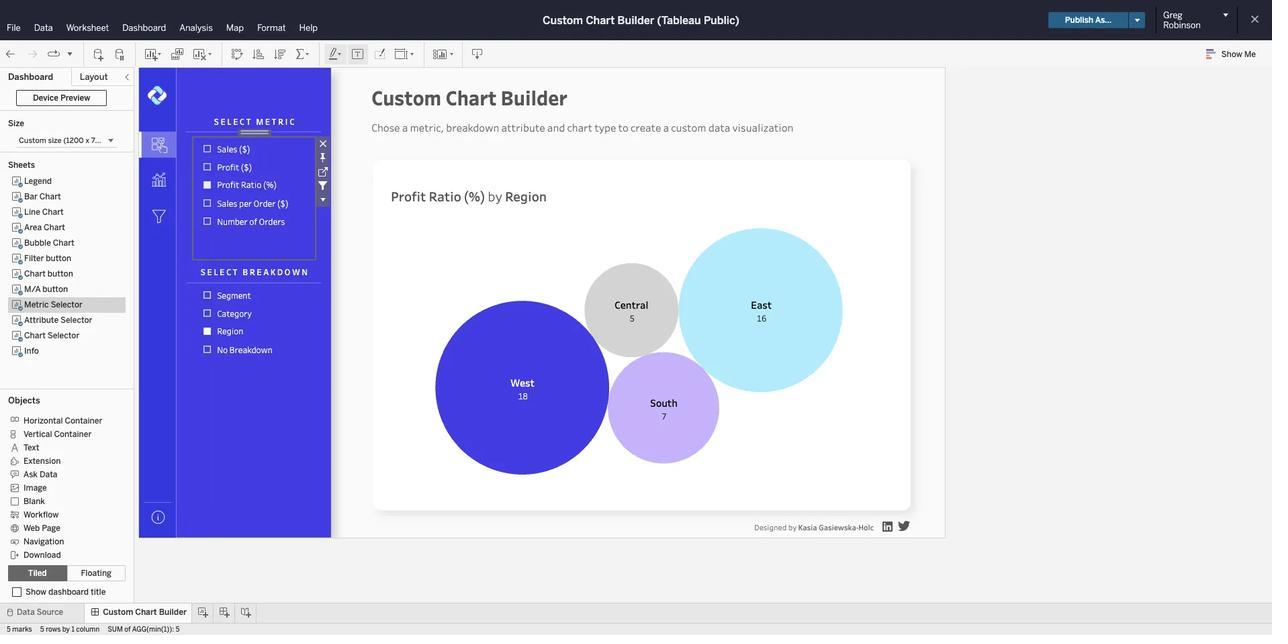 Task type: describe. For each thing, give the bounding box(es) containing it.
s for s e l e c t   m e t r i c
[[214, 116, 219, 127]]

area
[[24, 223, 42, 232]]

to
[[618, 121, 629, 134]]

chose
[[371, 121, 400, 134]]

custom chart builder inside custom chart builder application
[[371, 84, 568, 111]]

swap rows and columns image
[[230, 47, 244, 61]]

device preview
[[33, 93, 90, 103]]

2 horizontal spatial by
[[788, 522, 797, 532]]

greg robinson
[[1164, 10, 1201, 30]]

chart
[[567, 121, 593, 134]]

web page
[[24, 524, 60, 533]]

vertical container option
[[8, 427, 116, 441]]

data for data source
[[17, 608, 35, 617]]

of
[[124, 626, 131, 634]]

container for vertical container
[[54, 430, 92, 439]]

vertical
[[24, 430, 52, 439]]

publish
[[1065, 15, 1094, 25]]

as...
[[1095, 15, 1112, 25]]

n
[[302, 266, 308, 277]]

text option
[[8, 441, 116, 454]]

profit ratio (%) by region
[[391, 187, 547, 205]]

analysis
[[180, 23, 213, 33]]

list box containing legend
[[8, 174, 126, 385]]

worksheet
[[66, 23, 109, 33]]

attribute
[[501, 121, 545, 134]]

new data source image
[[92, 47, 105, 61]]

button for m/a button
[[42, 285, 68, 294]]

o
[[285, 266, 290, 277]]

metric selector
[[24, 300, 83, 310]]

totals image
[[295, 47, 311, 61]]

builder inside custom chart builder application
[[501, 84, 568, 111]]

type
[[595, 121, 616, 134]]

show dashboard title
[[26, 588, 106, 597]]

download image
[[471, 47, 484, 61]]

device preview button
[[16, 90, 107, 106]]

metric,
[[410, 121, 444, 134]]

1 vertical spatial dashboard
[[8, 72, 53, 82]]

c for s e l e c t   b r e a k d o w n
[[226, 266, 231, 277]]

hide mark labels image
[[351, 47, 365, 61]]

profit
[[391, 187, 426, 205]]

sum of agg(min(1)): 5
[[108, 626, 180, 634]]

and
[[547, 121, 565, 134]]

0 horizontal spatial custom chart builder
[[103, 608, 187, 617]]

download
[[24, 551, 61, 560]]

bubble
[[24, 238, 51, 248]]

legend
[[24, 177, 52, 186]]

selector for attribute selector
[[60, 316, 92, 325]]

bar
[[24, 192, 38, 202]]

collapse image
[[123, 73, 131, 81]]

attribute selector
[[24, 316, 92, 325]]

custom chart builder application
[[134, 60, 1271, 602]]

d
[[277, 266, 283, 277]]

remove from dashboard image
[[316, 136, 330, 150]]

image
[[24, 484, 47, 493]]

download option
[[8, 548, 116, 562]]

map
[[226, 23, 244, 33]]

create
[[631, 121, 661, 134]]

t for e
[[246, 116, 251, 127]]

c for s e l e c t   m e t r i c
[[240, 116, 244, 127]]

rows
[[46, 626, 61, 634]]

me
[[1245, 50, 1256, 59]]

duplicate image
[[171, 47, 184, 61]]

format workbook image
[[373, 47, 386, 61]]

area chart
[[24, 223, 65, 232]]

s for s e l e c t   b r e a k d o w n
[[201, 266, 206, 277]]

robinson
[[1164, 20, 1201, 30]]

show me button
[[1200, 44, 1268, 64]]

line
[[24, 208, 40, 217]]

dashboard
[[48, 588, 89, 597]]

web
[[24, 524, 40, 533]]

b
[[243, 266, 248, 277]]

holc
[[859, 522, 874, 532]]

workflow option
[[8, 508, 116, 521]]

agg(min(1)):
[[132, 626, 174, 634]]

page
[[42, 524, 60, 533]]

5 marks
[[7, 626, 32, 634]]

ratio
[[429, 187, 461, 205]]

layout
[[80, 72, 108, 82]]

show for show me
[[1222, 50, 1243, 59]]

floating
[[81, 569, 112, 578]]

m/a button
[[24, 285, 68, 294]]

700)
[[91, 136, 108, 145]]

line chart
[[24, 208, 64, 217]]

objects
[[8, 396, 40, 406]]

0 horizontal spatial r
[[250, 266, 255, 277]]

new worksheet image
[[144, 47, 163, 61]]

more options image
[[316, 193, 330, 207]]

m
[[256, 116, 263, 127]]

navigation
[[24, 537, 64, 547]]

blank option
[[8, 494, 116, 508]]

selector for chart selector
[[48, 331, 79, 341]]

custom inside application
[[371, 84, 441, 111]]

custom size (1200 x 700)
[[19, 136, 108, 145]]

ask
[[24, 470, 38, 480]]



Task type: vqa. For each thing, say whether or not it's contained in the screenshot.
bottommost Show
yes



Task type: locate. For each thing, give the bounding box(es) containing it.
c right i
[[290, 116, 294, 127]]

0 horizontal spatial t
[[233, 266, 237, 277]]

selector up the attribute selector
[[51, 300, 83, 310]]

0 vertical spatial l
[[227, 116, 231, 127]]

sorted descending by min(1) within field list image
[[273, 47, 287, 61]]

1 5 from the left
[[7, 626, 11, 634]]

0 horizontal spatial replay animation image
[[47, 47, 60, 61]]

i
[[285, 116, 288, 127]]

text
[[24, 443, 39, 453]]

show me
[[1222, 50, 1256, 59]]

5 left the marks
[[7, 626, 11, 634]]

2 horizontal spatial c
[[290, 116, 294, 127]]

2 horizontal spatial t
[[272, 116, 276, 127]]

r left i
[[278, 116, 283, 127]]

1 vertical spatial l
[[214, 266, 218, 277]]

highlight image
[[328, 47, 343, 61]]

info
[[24, 347, 39, 356]]

pause auto updates image
[[114, 47, 127, 61]]

tiled
[[28, 569, 47, 578]]

sorted ascending by min(1) within field list image
[[252, 47, 265, 61]]

s
[[214, 116, 219, 127], [201, 266, 206, 277]]

builder up 'agg(min(1)):'
[[159, 608, 187, 617]]

replay animation image
[[47, 47, 60, 61], [66, 49, 74, 57]]

sum
[[108, 626, 123, 634]]

1 horizontal spatial dashboard
[[122, 23, 166, 33]]

selector down the attribute selector
[[48, 331, 79, 341]]

c
[[240, 116, 244, 127], [290, 116, 294, 127], [226, 266, 231, 277]]

redo image
[[26, 47, 39, 61]]

by right (%)
[[488, 187, 502, 205]]

e
[[221, 116, 226, 127], [233, 116, 238, 127], [265, 116, 270, 127], [207, 266, 212, 277], [220, 266, 225, 277], [257, 266, 262, 277]]

fit image
[[394, 47, 416, 61]]

0 vertical spatial data
[[34, 23, 53, 33]]

a
[[402, 121, 408, 134], [663, 121, 669, 134]]

blank
[[24, 497, 45, 506]]

1 vertical spatial builder
[[501, 84, 568, 111]]

1 vertical spatial r
[[250, 266, 255, 277]]

data up the marks
[[17, 608, 35, 617]]

web page option
[[8, 521, 116, 535]]

chose a metric, breakdown attribute and chart type to create a custom data visualization
[[371, 121, 796, 134]]

x
[[86, 136, 89, 145]]

data source
[[17, 608, 63, 617]]

0 horizontal spatial show
[[26, 588, 46, 597]]

button down 'bubble chart'
[[46, 254, 71, 263]]

builder
[[618, 14, 655, 27], [501, 84, 568, 111], [159, 608, 187, 617]]

vertical container
[[24, 430, 92, 439]]

l left m
[[227, 116, 231, 127]]

0 horizontal spatial 5
[[7, 626, 11, 634]]

chart selector
[[24, 331, 79, 341]]

0 horizontal spatial dashboard
[[8, 72, 53, 82]]

show inside show me button
[[1222, 50, 1243, 59]]

chart inside application
[[446, 84, 497, 111]]

l for s e l e c t   b r e a k d o w n
[[214, 266, 218, 277]]

0 vertical spatial selector
[[51, 300, 83, 310]]

c left b
[[226, 266, 231, 277]]

help
[[299, 23, 318, 33]]

r right b
[[250, 266, 255, 277]]

1 horizontal spatial r
[[278, 116, 283, 127]]

column
[[76, 626, 100, 634]]

builder left (tableau
[[618, 14, 655, 27]]

selector down metric selector
[[60, 316, 92, 325]]

by left kasia
[[788, 522, 797, 532]]

0 vertical spatial by
[[488, 187, 502, 205]]

1 vertical spatial data
[[40, 470, 57, 480]]

2 horizontal spatial builder
[[618, 14, 655, 27]]

button down filter button
[[48, 269, 73, 279]]

ask data option
[[8, 468, 116, 481]]

selector
[[51, 300, 83, 310], [60, 316, 92, 325], [48, 331, 79, 341]]

s left b
[[201, 266, 206, 277]]

1 vertical spatial show
[[26, 588, 46, 597]]

greg
[[1164, 10, 1183, 20]]

fix height image
[[316, 150, 330, 165]]

by left 1 on the bottom of page
[[62, 626, 70, 634]]

button
[[46, 254, 71, 263], [48, 269, 73, 279], [42, 285, 68, 294]]

custom chart builder up breakdown
[[371, 84, 568, 111]]

3 5 from the left
[[176, 626, 180, 634]]

replay animation image left the new data source image
[[66, 49, 74, 57]]

1 horizontal spatial c
[[240, 116, 244, 127]]

container
[[65, 416, 102, 426], [54, 430, 92, 439]]

2 vertical spatial builder
[[159, 608, 187, 617]]

button up metric selector
[[42, 285, 68, 294]]

2 vertical spatial selector
[[48, 331, 79, 341]]

0 vertical spatial container
[[65, 416, 102, 426]]

1 horizontal spatial by
[[488, 187, 502, 205]]

2 5 from the left
[[40, 626, 44, 634]]

5 right 'agg(min(1)):'
[[176, 626, 180, 634]]

metric
[[24, 300, 49, 310]]

container up vertical container option at the bottom of page
[[65, 416, 102, 426]]

breakdown
[[446, 121, 499, 134]]

show down tiled
[[26, 588, 46, 597]]

1 vertical spatial by
[[788, 522, 797, 532]]

a right create
[[663, 121, 669, 134]]

custom
[[671, 121, 706, 134]]

t left i
[[272, 116, 276, 127]]

1 horizontal spatial s
[[214, 116, 219, 127]]

data for data
[[34, 23, 53, 33]]

1 vertical spatial selector
[[60, 316, 92, 325]]

1 horizontal spatial 5
[[40, 626, 44, 634]]

c left m
[[240, 116, 244, 127]]

0 vertical spatial r
[[278, 116, 283, 127]]

5 rows by 1 column
[[40, 626, 100, 634]]

horizontal
[[24, 416, 63, 426]]

preview
[[60, 93, 90, 103]]

2 a from the left
[[663, 121, 669, 134]]

1 vertical spatial custom chart builder
[[103, 608, 187, 617]]

5 left rows
[[40, 626, 44, 634]]

2 vertical spatial button
[[42, 285, 68, 294]]

format
[[257, 23, 286, 33]]

(%)
[[464, 187, 485, 205]]

builder up attribute
[[501, 84, 568, 111]]

size
[[48, 136, 61, 145]]

sheets
[[8, 161, 35, 170]]

1 horizontal spatial a
[[663, 121, 669, 134]]

public)
[[704, 14, 740, 27]]

publish as... button
[[1048, 12, 1129, 28]]

kasia
[[798, 522, 817, 532]]

workflow
[[24, 510, 59, 520]]

navigation option
[[8, 535, 116, 548]]

bubble chart
[[24, 238, 74, 248]]

0 vertical spatial dashboard
[[122, 23, 166, 33]]

container down horizontal container
[[54, 430, 92, 439]]

0 vertical spatial custom chart builder
[[371, 84, 568, 111]]

objects list box
[[8, 410, 126, 562]]

t left m
[[246, 116, 251, 127]]

togglestate option group
[[8, 566, 126, 582]]

2 horizontal spatial 5
[[176, 626, 180, 634]]

data inside option
[[40, 470, 57, 480]]

0 horizontal spatial s
[[201, 266, 206, 277]]

w
[[292, 266, 300, 277]]

t left b
[[233, 266, 237, 277]]

l for s e l e c t   m e t r i c
[[227, 116, 231, 127]]

filter button
[[24, 254, 71, 263]]

button for filter button
[[46, 254, 71, 263]]

l left b
[[214, 266, 218, 277]]

a right "chose"
[[402, 121, 408, 134]]

custom chart builder
[[371, 84, 568, 111], [103, 608, 187, 617]]

region
[[505, 187, 547, 205]]

2 vertical spatial by
[[62, 626, 70, 634]]

0 vertical spatial s
[[214, 116, 219, 127]]

designed
[[754, 522, 787, 532]]

custom chart builder up sum of agg(min(1)): 5
[[103, 608, 187, 617]]

show
[[1222, 50, 1243, 59], [26, 588, 46, 597]]

1 horizontal spatial custom chart builder
[[371, 84, 568, 111]]

0 horizontal spatial c
[[226, 266, 231, 277]]

dashboard up new worksheet image
[[122, 23, 166, 33]]

1 horizontal spatial builder
[[501, 84, 568, 111]]

button for chart button
[[48, 269, 73, 279]]

visualization
[[733, 121, 794, 134]]

1
[[72, 626, 74, 634]]

5 for 5 marks
[[7, 626, 11, 634]]

(tableau
[[657, 14, 701, 27]]

a
[[263, 266, 269, 277]]

marks. press enter to open the view data window.. use arrow keys to navigate data visualization elements. image
[[139, 126, 176, 163], [195, 140, 313, 230], [139, 162, 176, 199], [139, 198, 176, 234], [388, 214, 890, 226], [388, 228, 890, 475], [195, 286, 313, 359], [150, 509, 167, 526]]

0 vertical spatial show
[[1222, 50, 1243, 59]]

0 vertical spatial builder
[[618, 14, 655, 27]]

0 vertical spatial button
[[46, 254, 71, 263]]

list box
[[8, 174, 126, 385]]

clear sheet image
[[192, 47, 214, 61]]

chart button
[[24, 269, 73, 279]]

data
[[709, 121, 730, 134]]

s e l e c t   b r e a k d o w n
[[201, 266, 308, 277]]

replay animation image right redo icon
[[47, 47, 60, 61]]

image image
[[169, 60, 349, 556], [147, 85, 167, 105], [364, 151, 928, 528], [898, 521, 910, 531], [883, 522, 893, 532]]

0 horizontal spatial by
[[62, 626, 70, 634]]

data down extension
[[40, 470, 57, 480]]

1 horizontal spatial t
[[246, 116, 251, 127]]

show for show dashboard title
[[26, 588, 46, 597]]

1 horizontal spatial show
[[1222, 50, 1243, 59]]

show/hide cards image
[[433, 47, 454, 61]]

container for horizontal container
[[65, 416, 102, 426]]

horizontal container
[[24, 416, 102, 426]]

t for r
[[233, 266, 237, 277]]

device
[[33, 93, 58, 103]]

5 for 5 rows by 1 column
[[40, 626, 44, 634]]

horizontal container option
[[8, 414, 116, 427]]

use as filter image
[[316, 179, 330, 193]]

data up redo icon
[[34, 23, 53, 33]]

1 vertical spatial button
[[48, 269, 73, 279]]

gasiewska-
[[819, 522, 859, 532]]

undo image
[[4, 47, 17, 61]]

0 horizontal spatial a
[[402, 121, 408, 134]]

1 horizontal spatial l
[[227, 116, 231, 127]]

selector for metric selector
[[51, 300, 83, 310]]

file
[[7, 23, 21, 33]]

1 vertical spatial container
[[54, 430, 92, 439]]

show left me
[[1222, 50, 1243, 59]]

size
[[8, 119, 24, 128]]

0 horizontal spatial builder
[[159, 608, 187, 617]]

title
[[91, 588, 106, 597]]

1 horizontal spatial replay animation image
[[66, 49, 74, 57]]

k
[[271, 266, 275, 277]]

1 a from the left
[[402, 121, 408, 134]]

ask data
[[24, 470, 57, 480]]

dashboard down redo icon
[[8, 72, 53, 82]]

(1200
[[63, 136, 84, 145]]

extension
[[24, 457, 61, 466]]

by
[[488, 187, 502, 205], [788, 522, 797, 532], [62, 626, 70, 634]]

bar chart
[[24, 192, 61, 202]]

2 vertical spatial data
[[17, 608, 35, 617]]

go to sheet image
[[316, 165, 330, 179]]

data
[[34, 23, 53, 33], [40, 470, 57, 480], [17, 608, 35, 617]]

attribute
[[24, 316, 59, 325]]

s left m
[[214, 116, 219, 127]]

source
[[37, 608, 63, 617]]

extension option
[[8, 454, 116, 468]]

0 horizontal spatial l
[[214, 266, 218, 277]]

1 vertical spatial s
[[201, 266, 206, 277]]

image option
[[8, 481, 116, 494]]

m/a
[[24, 285, 41, 294]]

publish as...
[[1065, 15, 1112, 25]]



